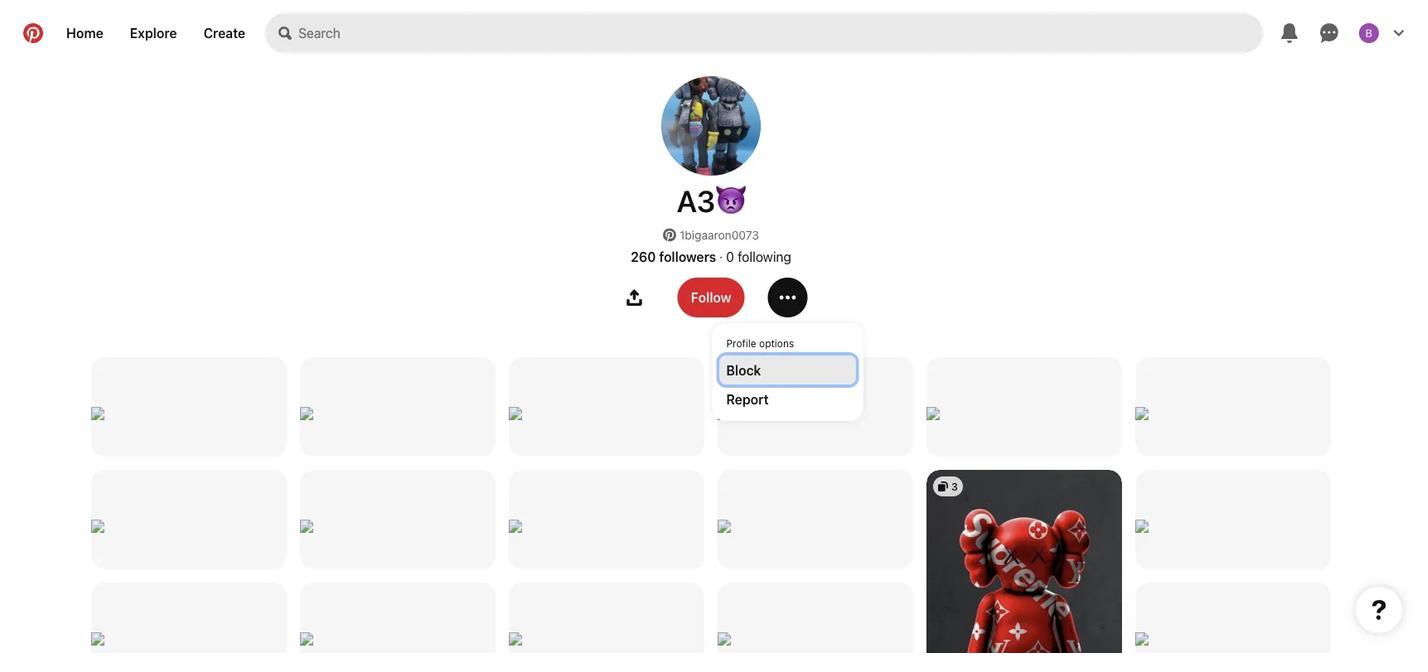 Task type: vqa. For each thing, say whether or not it's contained in the screenshot.
Bob Builder icon
yes



Task type: describe. For each thing, give the bounding box(es) containing it.
home
[[66, 25, 103, 41]]

create link
[[190, 13, 259, 53]]

1bigaaron0073 image
[[662, 76, 761, 176]]

home link
[[53, 13, 117, 53]]

following
[[738, 249, 792, 264]]

followers
[[659, 249, 716, 264]]

options
[[759, 337, 794, 349]]

profile
[[727, 337, 757, 349]]

260
[[631, 249, 656, 264]]

pinterest image
[[663, 228, 676, 242]]

search icon image
[[279, 27, 292, 40]]

report
[[727, 391, 769, 407]]

follow
[[691, 290, 732, 306]]

create
[[204, 25, 246, 41]]



Task type: locate. For each thing, give the bounding box(es) containing it.
bob builder image
[[1360, 23, 1380, 43]]

profile options element
[[720, 331, 856, 414]]

a3👿
[[677, 183, 746, 218]]

explore link
[[117, 13, 190, 53]]

Search text field
[[299, 13, 1263, 53]]

1bigaaron0073
[[680, 228, 759, 242]]

explore
[[130, 25, 177, 41]]

·
[[720, 250, 723, 263]]

block menu item
[[720, 356, 856, 385]]

this contains an image of: image
[[91, 407, 287, 420], [300, 407, 496, 420], [509, 407, 705, 420], [718, 407, 914, 420], [927, 407, 1123, 420], [1136, 407, 1331, 420], [927, 470, 1123, 653], [91, 520, 287, 533], [300, 520, 496, 533], [509, 520, 705, 533], [718, 520, 914, 533], [1136, 520, 1331, 533], [91, 633, 287, 646], [300, 633, 496, 646], [509, 633, 705, 646], [718, 633, 914, 646], [1136, 633, 1331, 646]]

follow button
[[678, 278, 745, 318]]

profile options
[[727, 337, 794, 349]]

list
[[0, 357, 1423, 653]]

0
[[726, 249, 735, 264]]

260 followers · 0 following
[[631, 249, 792, 264]]

block
[[727, 362, 761, 378]]



